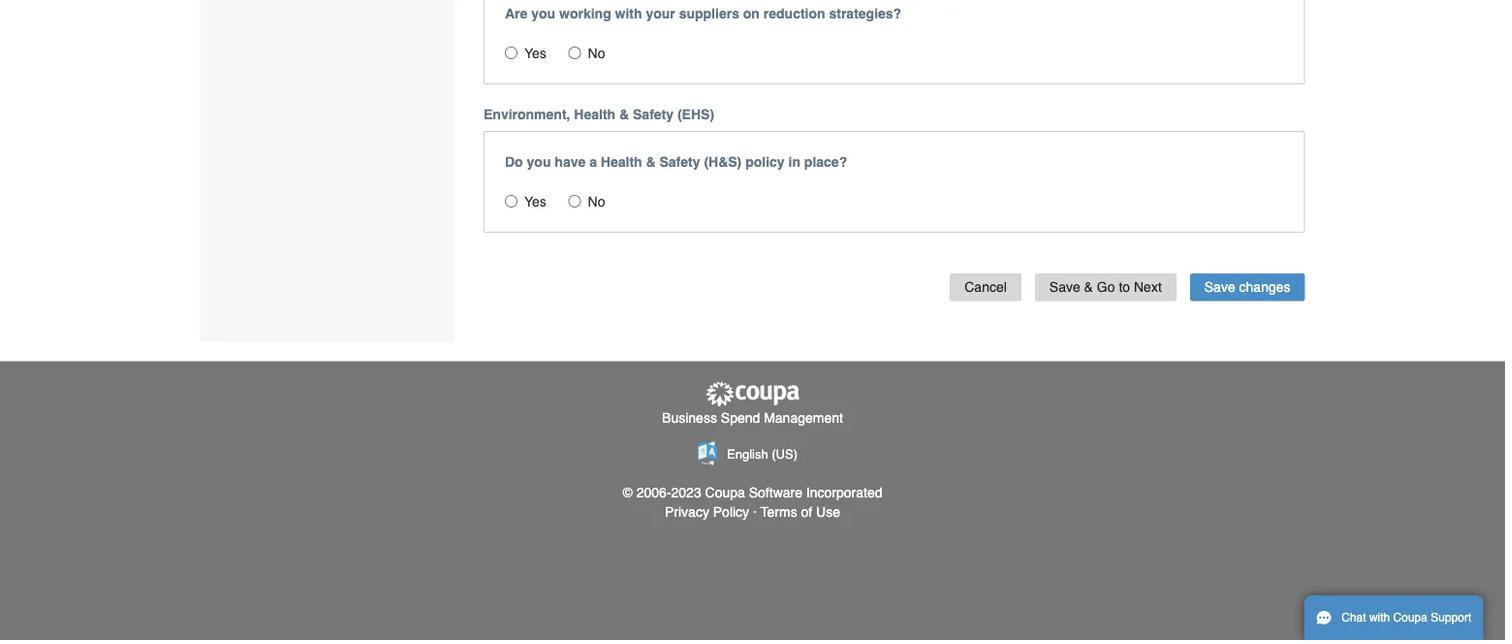 Task type: locate. For each thing, give the bounding box(es) containing it.
with left your
[[615, 6, 643, 22]]

1 horizontal spatial with
[[1370, 611, 1391, 625]]

1 save from the left
[[1050, 280, 1081, 295]]

health
[[574, 107, 616, 122], [601, 154, 643, 170]]

are you working with your suppliers on reduction strategies?
[[505, 6, 902, 22]]

coupa
[[706, 485, 746, 500], [1394, 611, 1428, 625]]

spend
[[721, 410, 761, 426]]

save changes button
[[1191, 274, 1306, 301]]

1 horizontal spatial coupa
[[1394, 611, 1428, 625]]

to
[[1119, 280, 1131, 295]]

& right 'a'
[[646, 154, 656, 170]]

suppliers
[[679, 6, 740, 22]]

of
[[802, 504, 813, 520]]

do
[[505, 154, 523, 170]]

2 save from the left
[[1205, 280, 1236, 295]]

0 horizontal spatial coupa
[[706, 485, 746, 500]]

save for save & go to next
[[1050, 280, 1081, 295]]

chat with coupa support
[[1342, 611, 1472, 625]]

software
[[749, 485, 803, 500]]

yes
[[525, 46, 547, 61], [525, 194, 547, 210]]

with inside chat with coupa support button
[[1370, 611, 1391, 625]]

terms of use link
[[761, 504, 841, 520]]

safety left (ehs)
[[633, 107, 674, 122]]

& up do you have a health & safety (h&s) policy in place?
[[620, 107, 629, 122]]

1 no from the top
[[588, 46, 606, 61]]

health right 'a'
[[601, 154, 643, 170]]

safety left (h&s)
[[660, 154, 701, 170]]

on
[[744, 6, 760, 22]]

changes
[[1240, 280, 1291, 295]]

2 horizontal spatial &
[[1085, 280, 1094, 295]]

yes for are
[[525, 46, 547, 61]]

you
[[532, 6, 556, 22], [527, 154, 551, 170]]

incorporated
[[807, 485, 883, 500]]

1 vertical spatial &
[[646, 154, 656, 170]]

english (us)
[[727, 448, 798, 462]]

with
[[615, 6, 643, 22], [1370, 611, 1391, 625]]

1 horizontal spatial save
[[1205, 280, 1236, 295]]

no
[[588, 46, 606, 61], [588, 194, 606, 210]]

(us)
[[772, 448, 798, 462]]

policy
[[746, 154, 785, 170]]

yes for do
[[525, 194, 547, 210]]

yes down environment,
[[525, 194, 547, 210]]

1 vertical spatial you
[[527, 154, 551, 170]]

1 vertical spatial with
[[1370, 611, 1391, 625]]

business
[[662, 410, 718, 426]]

environment,
[[484, 107, 571, 122]]

save changes
[[1205, 280, 1291, 295]]

1 vertical spatial no
[[588, 194, 606, 210]]

no down 'a'
[[588, 194, 606, 210]]

you right are
[[532, 6, 556, 22]]

(h&s)
[[704, 154, 742, 170]]

&
[[620, 107, 629, 122], [646, 154, 656, 170], [1085, 280, 1094, 295]]

health up 'a'
[[574, 107, 616, 122]]

management
[[764, 410, 844, 426]]

0 vertical spatial no
[[588, 46, 606, 61]]

terms of use
[[761, 504, 841, 520]]

use
[[817, 504, 841, 520]]

0 vertical spatial yes
[[525, 46, 547, 61]]

2023
[[672, 485, 702, 500]]

1 vertical spatial health
[[601, 154, 643, 170]]

save
[[1050, 280, 1081, 295], [1205, 280, 1236, 295]]

english
[[727, 448, 769, 462]]

save inside save & go to next "button"
[[1050, 280, 1081, 295]]

coupa left support
[[1394, 611, 1428, 625]]

a
[[590, 154, 597, 170]]

2 yes from the top
[[525, 194, 547, 210]]

save left go
[[1050, 280, 1081, 295]]

2 no from the top
[[588, 194, 606, 210]]

None radio
[[505, 47, 518, 59], [505, 195, 518, 208], [569, 195, 581, 208], [505, 47, 518, 59], [505, 195, 518, 208], [569, 195, 581, 208]]

0 vertical spatial you
[[532, 6, 556, 22]]

business spend management
[[662, 410, 844, 426]]

1 vertical spatial yes
[[525, 194, 547, 210]]

© 2006-2023 coupa software incorporated
[[623, 485, 883, 500]]

coupa supplier portal image
[[705, 381, 801, 408]]

save inside 'save changes' button
[[1205, 280, 1236, 295]]

yes down are
[[525, 46, 547, 61]]

save left changes
[[1205, 280, 1236, 295]]

1 vertical spatial coupa
[[1394, 611, 1428, 625]]

with right chat
[[1370, 611, 1391, 625]]

chat with coupa support button
[[1305, 595, 1484, 640]]

no for have
[[588, 194, 606, 210]]

no down working
[[588, 46, 606, 61]]

0 horizontal spatial &
[[620, 107, 629, 122]]

support
[[1432, 611, 1472, 625]]

cancel
[[965, 280, 1007, 295]]

1 yes from the top
[[525, 46, 547, 61]]

save for save changes
[[1205, 280, 1236, 295]]

coupa inside button
[[1394, 611, 1428, 625]]

you for do
[[527, 154, 551, 170]]

None radio
[[569, 47, 581, 59]]

working
[[560, 6, 612, 22]]

safety
[[633, 107, 674, 122], [660, 154, 701, 170]]

in
[[789, 154, 801, 170]]

2 vertical spatial &
[[1085, 280, 1094, 295]]

& left go
[[1085, 280, 1094, 295]]

0 vertical spatial safety
[[633, 107, 674, 122]]

1 horizontal spatial &
[[646, 154, 656, 170]]

you right do
[[527, 154, 551, 170]]

0 vertical spatial coupa
[[706, 485, 746, 500]]

0 horizontal spatial save
[[1050, 280, 1081, 295]]

0 vertical spatial health
[[574, 107, 616, 122]]

coupa up policy on the bottom left
[[706, 485, 746, 500]]

0 vertical spatial with
[[615, 6, 643, 22]]

place?
[[805, 154, 848, 170]]



Task type: vqa. For each thing, say whether or not it's contained in the screenshot.
bottom the No
yes



Task type: describe. For each thing, give the bounding box(es) containing it.
privacy policy link
[[665, 504, 750, 520]]

do you have a health & safety (h&s) policy in place?
[[505, 154, 848, 170]]

& inside "button"
[[1085, 280, 1094, 295]]

are
[[505, 6, 528, 22]]

©
[[623, 485, 633, 500]]

terms
[[761, 504, 798, 520]]

0 horizontal spatial with
[[615, 6, 643, 22]]

environment, health & safety (ehs)
[[484, 107, 715, 122]]

policy
[[713, 504, 750, 520]]

privacy policy
[[665, 504, 750, 520]]

0 vertical spatial &
[[620, 107, 629, 122]]

your
[[646, 6, 676, 22]]

save & go to next button
[[1035, 274, 1177, 301]]

strategies?
[[830, 6, 902, 22]]

next
[[1135, 280, 1162, 295]]

privacy
[[665, 504, 710, 520]]

go
[[1098, 280, 1116, 295]]

you for are
[[532, 6, 556, 22]]

2006-
[[637, 485, 672, 500]]

no for working
[[588, 46, 606, 61]]

reduction
[[764, 6, 826, 22]]

1 vertical spatial safety
[[660, 154, 701, 170]]

save & go to next
[[1050, 280, 1162, 295]]

chat
[[1342, 611, 1367, 625]]

(ehs)
[[678, 107, 715, 122]]

have
[[555, 154, 586, 170]]

cancel link
[[951, 274, 1022, 301]]



